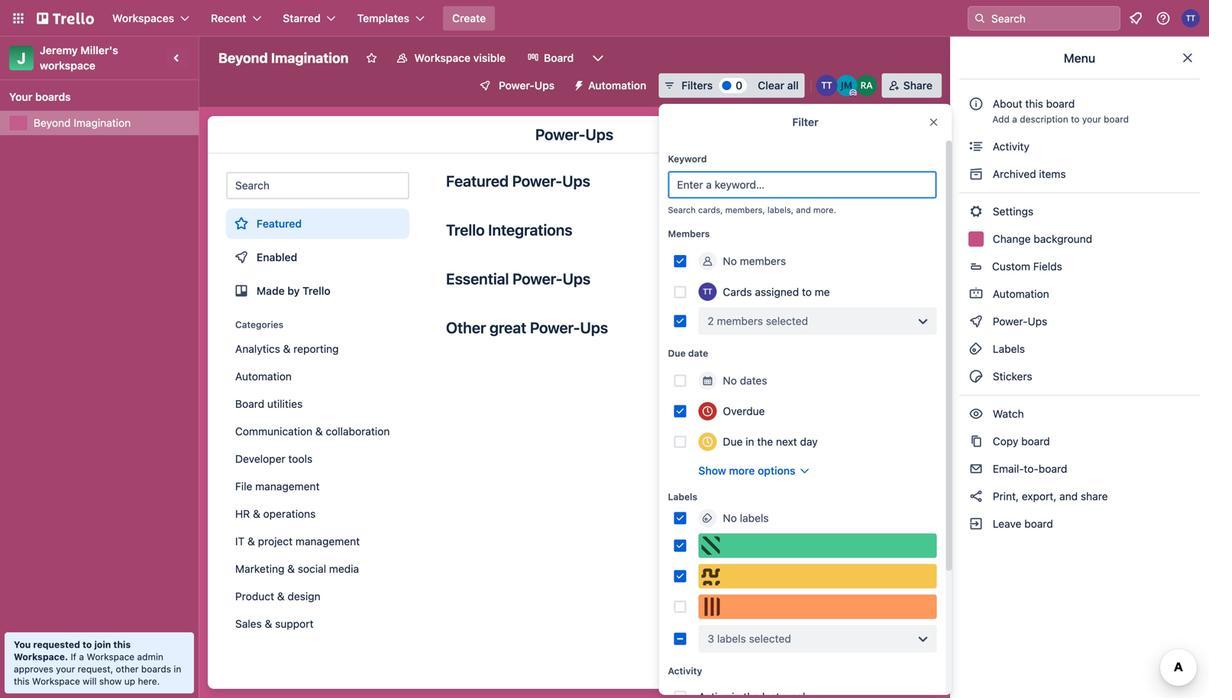 Task type: vqa. For each thing, say whether or not it's contained in the screenshot.
rightmost Create from template… image
no



Task type: describe. For each thing, give the bounding box(es) containing it.
made
[[257, 285, 285, 297]]

1 vertical spatial imagination
[[74, 117, 131, 129]]

labels link
[[960, 337, 1201, 361]]

print, export, and share
[[990, 490, 1109, 503]]

ruby anderson (rubyanderson7) image
[[857, 75, 878, 96]]

management inside file management link
[[255, 480, 320, 493]]

it & project management
[[235, 535, 360, 548]]

show more options button
[[699, 464, 811, 479]]

trello integrations
[[446, 221, 573, 239]]

power- right great
[[530, 319, 580, 337]]

your
[[9, 91, 32, 103]]

up
[[124, 676, 135, 687]]

search
[[668, 205, 696, 215]]

a inside about this board add a description to your board
[[1013, 114, 1018, 125]]

copy board
[[990, 435, 1051, 448]]

due for due date
[[668, 348, 686, 359]]

no members
[[723, 255, 786, 267]]

activity inside activity link
[[990, 140, 1030, 153]]

archived
[[993, 168, 1037, 180]]

color: orange, title: none element
[[699, 595, 937, 619]]

members,
[[726, 205, 766, 215]]

your inside about this board add a description to your board
[[1083, 114, 1102, 125]]

product & design
[[235, 590, 321, 603]]

color: green, title: none element
[[699, 534, 937, 558]]

& for operations
[[253, 508, 260, 520]]

labels for no
[[740, 512, 769, 525]]

sm image for labels
[[969, 342, 984, 357]]

labels for 3
[[718, 633, 747, 645]]

selected for 3 labels selected
[[749, 633, 792, 645]]

management inside 'it & project management' link
[[296, 535, 360, 548]]

communication & collaboration
[[235, 425, 390, 438]]

essential
[[446, 270, 509, 288]]

hr & operations
[[235, 508, 316, 520]]

featured link
[[226, 209, 410, 239]]

email-to-board
[[990, 463, 1068, 475]]

starred
[[283, 12, 321, 24]]

change background link
[[960, 227, 1201, 251]]

& for collaboration
[[316, 425, 323, 438]]

customize views image
[[591, 50, 606, 66]]

utilities
[[267, 398, 303, 410]]

watch
[[990, 408, 1028, 420]]

featured for featured power-ups
[[446, 172, 509, 190]]

you
[[14, 640, 31, 650]]

& for design
[[277, 590, 285, 603]]

clear all button
[[752, 73, 805, 98]]

beyond imagination link
[[34, 115, 190, 131]]

communication
[[235, 425, 313, 438]]

collaboration
[[326, 425, 390, 438]]

recent button
[[202, 6, 271, 31]]

starred button
[[274, 6, 345, 31]]

developer tools link
[[226, 447, 410, 472]]

color: yellow, title: none element
[[699, 564, 937, 589]]

j
[[17, 49, 26, 67]]

filter
[[793, 116, 819, 128]]

your boards with 1 items element
[[9, 88, 182, 106]]

essential power-ups
[[446, 270, 591, 288]]

print, export, and share link
[[960, 485, 1201, 509]]

create
[[452, 12, 486, 24]]

2
[[708, 315, 714, 327]]

0 vertical spatial labels
[[990, 343, 1026, 355]]

sm image for automation
[[969, 287, 984, 302]]

star or unstar board image
[[366, 52, 378, 64]]

open information menu image
[[1156, 11, 1172, 26]]

sm image for stickers
[[969, 369, 984, 384]]

2 members selected
[[708, 315, 809, 327]]

boards inside the your boards with 1 items element
[[35, 91, 71, 103]]

operations
[[263, 508, 316, 520]]

share
[[1081, 490, 1109, 503]]

power- up stickers
[[993, 315, 1028, 328]]

Board name text field
[[211, 46, 356, 70]]

your inside if a workspace admin approves your request, other boards in this workspace will show up here.
[[56, 664, 75, 675]]

overdue
[[723, 405, 765, 418]]

power-ups inside button
[[499, 79, 555, 92]]

0 horizontal spatial terry turtle (terryturtle) image
[[699, 283, 717, 301]]

no for no dates
[[723, 374, 737, 387]]

workspace visible button
[[387, 46, 515, 70]]

0 vertical spatial in
[[746, 436, 755, 448]]

members for 2
[[717, 315, 764, 327]]

join
[[94, 640, 111, 650]]

0 horizontal spatial and
[[797, 205, 811, 215]]

close popover image
[[928, 116, 940, 128]]

email-to-board link
[[960, 457, 1201, 481]]

0
[[736, 79, 743, 92]]

by
[[288, 285, 300, 297]]

board utilities
[[235, 398, 303, 410]]

keyword
[[668, 154, 707, 164]]

& for reporting
[[283, 343, 291, 355]]

no labels
[[723, 512, 769, 525]]

cards,
[[699, 205, 723, 215]]

sm image for leave board
[[969, 517, 984, 532]]

tools
[[288, 453, 313, 465]]

about
[[993, 97, 1023, 110]]

enabled link
[[226, 242, 410, 273]]

Enter a keyword… text field
[[668, 171, 937, 199]]

no for no labels
[[723, 512, 737, 525]]

no for no members
[[723, 255, 737, 267]]

2 vertical spatial workspace
[[32, 676, 80, 687]]

support
[[275, 618, 314, 631]]

sales & support link
[[226, 612, 410, 637]]

stickers
[[990, 370, 1033, 383]]

if
[[71, 652, 76, 663]]

& for support
[[265, 618, 272, 631]]

this inside "you requested to join this workspace."
[[113, 640, 131, 650]]

leave
[[993, 518, 1022, 530]]

other
[[116, 664, 139, 675]]

due in the next day
[[723, 436, 818, 448]]

sm image for email-to-board
[[969, 462, 984, 477]]

communication & collaboration link
[[226, 420, 410, 444]]

menu
[[1064, 51, 1096, 65]]

sm image for print, export, and share
[[969, 489, 984, 504]]

share button
[[882, 73, 942, 98]]

marketing
[[235, 563, 285, 575]]

project
[[258, 535, 293, 548]]

power- up featured power-ups on the left top of the page
[[536, 125, 586, 143]]

& for social
[[288, 563, 295, 575]]

more
[[729, 465, 755, 477]]

a inside if a workspace admin approves your request, other boards in this workspace will show up here.
[[79, 652, 84, 663]]

to inside about this board add a description to your board
[[1072, 114, 1080, 125]]

settings
[[990, 205, 1034, 218]]

this inside about this board add a description to your board
[[1026, 97, 1044, 110]]

analytics & reporting link
[[226, 337, 410, 361]]

items
[[1040, 168, 1067, 180]]

1 horizontal spatial and
[[1060, 490, 1078, 503]]

power-ups link
[[960, 310, 1201, 334]]

0 horizontal spatial activity
[[668, 666, 703, 677]]

add
[[993, 114, 1010, 125]]

sm image for activity
[[969, 139, 984, 154]]

recent
[[211, 12, 246, 24]]

search cards, members, labels, and more.
[[668, 205, 837, 215]]

board for board utilities
[[235, 398, 265, 410]]

integrations
[[488, 221, 573, 239]]

primary element
[[0, 0, 1210, 37]]

dates
[[740, 374, 768, 387]]

board up to-
[[1022, 435, 1051, 448]]

due date
[[668, 348, 709, 359]]



Task type: locate. For each thing, give the bounding box(es) containing it.
due up the more
[[723, 436, 743, 448]]

power- down visible
[[499, 79, 535, 92]]

workspace navigation collapse icon image
[[167, 47, 188, 69]]

automation down customize views icon
[[589, 79, 647, 92]]

0 horizontal spatial a
[[79, 652, 84, 663]]

& left social
[[288, 563, 295, 575]]

0 notifications image
[[1127, 9, 1146, 28]]

day
[[801, 436, 818, 448]]

2 sm image from the top
[[969, 314, 984, 329]]

0 vertical spatial to
[[1072, 114, 1080, 125]]

great
[[490, 319, 527, 337]]

this down approves at bottom left
[[14, 676, 30, 687]]

featured up trello integrations
[[446, 172, 509, 190]]

& inside "link"
[[277, 590, 285, 603]]

1 vertical spatial terry turtle (terryturtle) image
[[817, 75, 838, 96]]

here.
[[138, 676, 160, 687]]

this
[[1026, 97, 1044, 110], [113, 640, 131, 650], [14, 676, 30, 687]]

0 vertical spatial automation link
[[960, 282, 1201, 306]]

featured for featured
[[257, 217, 302, 230]]

next
[[776, 436, 798, 448]]

beyond
[[219, 50, 268, 66], [34, 117, 71, 129]]

management down hr & operations link at the left bottom of the page
[[296, 535, 360, 548]]

1 horizontal spatial imagination
[[271, 50, 349, 66]]

1 vertical spatial your
[[56, 664, 75, 675]]

1 vertical spatial management
[[296, 535, 360, 548]]

2 horizontal spatial automation
[[990, 288, 1050, 300]]

sm image inside email-to-board "link"
[[969, 462, 984, 477]]

sm image for archived items
[[969, 167, 984, 182]]

labels right 3
[[718, 633, 747, 645]]

0 horizontal spatial to
[[83, 640, 92, 650]]

2 vertical spatial terry turtle (terryturtle) image
[[699, 283, 717, 301]]

0 horizontal spatial automation
[[235, 370, 292, 383]]

0 horizontal spatial this
[[14, 676, 30, 687]]

0 horizontal spatial trello
[[303, 285, 331, 297]]

your down if
[[56, 664, 75, 675]]

0 vertical spatial boards
[[35, 91, 71, 103]]

& down board utilities link
[[316, 425, 323, 438]]

this member is an admin of this board. image
[[850, 89, 857, 96]]

0 horizontal spatial featured
[[257, 217, 302, 230]]

due for due in the next day
[[723, 436, 743, 448]]

&
[[283, 343, 291, 355], [316, 425, 323, 438], [253, 508, 260, 520], [248, 535, 255, 548], [288, 563, 295, 575], [277, 590, 285, 603], [265, 618, 272, 631]]

show more options
[[699, 465, 796, 477]]

a
[[1013, 114, 1018, 125], [79, 652, 84, 663]]

ups inside power-ups button
[[535, 79, 555, 92]]

imagination down starred "popup button" at the left of page
[[271, 50, 349, 66]]

1 vertical spatial trello
[[303, 285, 331, 297]]

featured
[[446, 172, 509, 190], [257, 217, 302, 230]]

workspace down join
[[87, 652, 135, 663]]

1 horizontal spatial trello
[[446, 221, 485, 239]]

sm image inside leave board link
[[969, 517, 984, 532]]

1 vertical spatial automation
[[990, 288, 1050, 300]]

2 vertical spatial no
[[723, 512, 737, 525]]

1 horizontal spatial boards
[[141, 664, 171, 675]]

power- up integrations
[[513, 172, 563, 190]]

due
[[668, 348, 686, 359], [723, 436, 743, 448]]

1 horizontal spatial terry turtle (terryturtle) image
[[817, 75, 838, 96]]

sm image for settings
[[969, 204, 984, 219]]

0 vertical spatial no
[[723, 255, 737, 267]]

1 vertical spatial automation link
[[226, 365, 410, 389]]

ups
[[535, 79, 555, 92], [586, 125, 614, 143], [563, 172, 591, 190], [563, 270, 591, 288], [1028, 315, 1048, 328], [580, 319, 608, 337]]

1 horizontal spatial automation
[[589, 79, 647, 92]]

sm image inside settings link
[[969, 204, 984, 219]]

boards down the admin
[[141, 664, 171, 675]]

if a workspace admin approves your request, other boards in this workspace will show up here.
[[14, 652, 181, 687]]

beyond inside the board name text field
[[219, 50, 268, 66]]

3 labels selected
[[708, 633, 792, 645]]

boards inside if a workspace admin approves your request, other boards in this workspace will show up here.
[[141, 664, 171, 675]]

1 vertical spatial a
[[79, 652, 84, 663]]

show
[[699, 465, 727, 477]]

no up 'cards'
[[723, 255, 737, 267]]

beyond imagination down starred
[[219, 50, 349, 66]]

featured power-ups
[[446, 172, 591, 190]]

2 vertical spatial power-ups
[[990, 315, 1051, 328]]

0 horizontal spatial boards
[[35, 91, 71, 103]]

1 vertical spatial boards
[[141, 664, 171, 675]]

no down the more
[[723, 512, 737, 525]]

2 vertical spatial to
[[83, 640, 92, 650]]

1 vertical spatial workspace
[[87, 652, 135, 663]]

1 vertical spatial to
[[802, 286, 812, 298]]

1 horizontal spatial due
[[723, 436, 743, 448]]

a right if
[[79, 652, 84, 663]]

sm image
[[969, 139, 984, 154], [969, 314, 984, 329], [969, 407, 984, 422], [969, 434, 984, 449]]

beyond down recent popup button
[[219, 50, 268, 66]]

2 vertical spatial automation
[[235, 370, 292, 383]]

members right 2
[[717, 315, 764, 327]]

boards
[[35, 91, 71, 103], [141, 664, 171, 675]]

beyond imagination
[[219, 50, 349, 66], [34, 117, 131, 129]]

management up operations
[[255, 480, 320, 493]]

sm image inside print, export, and share link
[[969, 489, 984, 504]]

1 horizontal spatial beyond imagination
[[219, 50, 349, 66]]

3 sm image from the top
[[969, 407, 984, 422]]

0 vertical spatial selected
[[766, 315, 809, 327]]

1 horizontal spatial labels
[[990, 343, 1026, 355]]

sales & support
[[235, 618, 314, 631]]

clear all
[[758, 79, 799, 92]]

Search text field
[[226, 172, 410, 199]]

background
[[1034, 233, 1093, 245]]

boards right your in the left top of the page
[[35, 91, 71, 103]]

admin
[[137, 652, 164, 663]]

0 horizontal spatial beyond imagination
[[34, 117, 131, 129]]

1 vertical spatial and
[[1060, 490, 1078, 503]]

1 vertical spatial beyond
[[34, 117, 71, 129]]

1 vertical spatial this
[[113, 640, 131, 650]]

beyond down your boards
[[34, 117, 71, 129]]

0 vertical spatial workspace
[[415, 52, 471, 64]]

due left date
[[668, 348, 686, 359]]

1 horizontal spatial workspace
[[87, 652, 135, 663]]

workspace
[[415, 52, 471, 64], [87, 652, 135, 663], [32, 676, 80, 687]]

& right it
[[248, 535, 255, 548]]

board up print, export, and share
[[1039, 463, 1068, 475]]

workspaces button
[[103, 6, 199, 31]]

stickers link
[[960, 365, 1201, 389]]

workspace down approves at bottom left
[[32, 676, 80, 687]]

0 vertical spatial this
[[1026, 97, 1044, 110]]

& left design
[[277, 590, 285, 603]]

1 horizontal spatial your
[[1083, 114, 1102, 125]]

archived items link
[[960, 162, 1201, 186]]

your up activity link in the top of the page
[[1083, 114, 1102, 125]]

back to home image
[[37, 6, 94, 31]]

automation link down analytics & reporting link at left
[[226, 365, 410, 389]]

email-
[[993, 463, 1024, 475]]

the
[[758, 436, 774, 448]]

power-ups down automation button
[[536, 125, 614, 143]]

1 horizontal spatial this
[[113, 640, 131, 650]]

ups inside "power-ups" link
[[1028, 315, 1048, 328]]

file management link
[[226, 475, 410, 499]]

board down export, on the right
[[1025, 518, 1054, 530]]

board link
[[518, 46, 583, 70]]

sm image inside labels link
[[969, 342, 984, 357]]

share
[[904, 79, 933, 92]]

2 horizontal spatial this
[[1026, 97, 1044, 110]]

templates button
[[348, 6, 434, 31]]

labels,
[[768, 205, 794, 215]]

power- inside button
[[499, 79, 535, 92]]

1 horizontal spatial activity
[[990, 140, 1030, 153]]

analytics
[[235, 343, 280, 355]]

and
[[797, 205, 811, 215], [1060, 490, 1078, 503]]

0 vertical spatial imagination
[[271, 50, 349, 66]]

automation inside button
[[589, 79, 647, 92]]

0 vertical spatial trello
[[446, 221, 485, 239]]

trello
[[446, 221, 485, 239], [303, 285, 331, 297]]

members for no
[[740, 255, 786, 267]]

terry turtle (terryturtle) image
[[1182, 9, 1201, 28], [817, 75, 838, 96], [699, 283, 717, 301]]

1 horizontal spatial beyond
[[219, 50, 268, 66]]

1 horizontal spatial board
[[544, 52, 574, 64]]

0 horizontal spatial workspace
[[32, 676, 80, 687]]

sm image inside "archived items" link
[[969, 167, 984, 182]]

archived items
[[990, 168, 1067, 180]]

0 vertical spatial beyond
[[219, 50, 268, 66]]

will
[[83, 676, 97, 687]]

request,
[[78, 664, 113, 675]]

1 vertical spatial power-ups
[[536, 125, 614, 143]]

sm image inside activity link
[[969, 139, 984, 154]]

1 vertical spatial activity
[[668, 666, 703, 677]]

this up description
[[1026, 97, 1044, 110]]

other
[[446, 319, 486, 337]]

in left the the
[[746, 436, 755, 448]]

board inside "link"
[[1039, 463, 1068, 475]]

2 vertical spatial this
[[14, 676, 30, 687]]

imagination down the your boards with 1 items element
[[74, 117, 131, 129]]

fields
[[1034, 260, 1063, 273]]

marketing & social media
[[235, 563, 359, 575]]

0 vertical spatial automation
[[589, 79, 647, 92]]

automation
[[589, 79, 647, 92], [990, 288, 1050, 300], [235, 370, 292, 383]]

this right join
[[113, 640, 131, 650]]

automation down custom fields
[[990, 288, 1050, 300]]

date
[[689, 348, 709, 359]]

create button
[[443, 6, 495, 31]]

0 vertical spatial featured
[[446, 172, 509, 190]]

change background
[[990, 233, 1093, 245]]

and left the more.
[[797, 205, 811, 215]]

workspace
[[40, 59, 96, 72]]

trello inside "link"
[[303, 285, 331, 297]]

and left share
[[1060, 490, 1078, 503]]

1 vertical spatial members
[[717, 315, 764, 327]]

board up description
[[1047, 97, 1076, 110]]

0 vertical spatial a
[[1013, 114, 1018, 125]]

& right hr at the bottom of the page
[[253, 508, 260, 520]]

0 horizontal spatial automation link
[[226, 365, 410, 389]]

your boards
[[9, 91, 71, 103]]

0 horizontal spatial labels
[[668, 492, 698, 503]]

terry turtle (terryturtle) image up 2
[[699, 283, 717, 301]]

sm image inside watch link
[[969, 407, 984, 422]]

featured up enabled
[[257, 217, 302, 230]]

board left the utilities
[[235, 398, 265, 410]]

to up activity link in the top of the page
[[1072, 114, 1080, 125]]

sm image for copy board
[[969, 434, 984, 449]]

0 horizontal spatial your
[[56, 664, 75, 675]]

change
[[993, 233, 1031, 245]]

1 vertical spatial labels
[[718, 633, 747, 645]]

0 vertical spatial board
[[544, 52, 574, 64]]

it & project management link
[[226, 530, 410, 554]]

selected for 2 members selected
[[766, 315, 809, 327]]

1 vertical spatial selected
[[749, 633, 792, 645]]

selected down assigned
[[766, 315, 809, 327]]

2 horizontal spatial workspace
[[415, 52, 471, 64]]

made by trello
[[257, 285, 331, 297]]

sm image inside copy board link
[[969, 434, 984, 449]]

board up activity link in the top of the page
[[1104, 114, 1130, 125]]

hr
[[235, 508, 250, 520]]

3
[[708, 633, 715, 645]]

automation link down custom fields button in the top right of the page
[[960, 282, 1201, 306]]

marketing & social media link
[[226, 557, 410, 582]]

to for you requested to join this workspace.
[[83, 640, 92, 650]]

sm image inside stickers link
[[969, 369, 984, 384]]

board left customize views icon
[[544, 52, 574, 64]]

to inside "you requested to join this workspace."
[[83, 640, 92, 650]]

1 vertical spatial beyond imagination
[[34, 117, 131, 129]]

trello up essential on the left of the page
[[446, 221, 485, 239]]

0 horizontal spatial imagination
[[74, 117, 131, 129]]

members
[[740, 255, 786, 267], [717, 315, 764, 327]]

terry turtle (terryturtle) image left this member is an admin of this board. image on the right of the page
[[817, 75, 838, 96]]

1 horizontal spatial a
[[1013, 114, 1018, 125]]

print,
[[993, 490, 1020, 503]]

analytics & reporting
[[235, 343, 339, 355]]

Search field
[[987, 7, 1120, 30]]

board utilities link
[[226, 392, 410, 417]]

power-ups down board link
[[499, 79, 555, 92]]

1 vertical spatial board
[[235, 398, 265, 410]]

1 horizontal spatial automation link
[[960, 282, 1201, 306]]

search image
[[974, 12, 987, 24]]

0 vertical spatial beyond imagination
[[219, 50, 349, 66]]

this inside if a workspace admin approves your request, other boards in this workspace will show up here.
[[14, 676, 30, 687]]

workspace.
[[14, 652, 68, 663]]

trello right by at the top of the page
[[303, 285, 331, 297]]

sm image for power-ups
[[969, 314, 984, 329]]

1 sm image from the top
[[969, 139, 984, 154]]

4 sm image from the top
[[969, 434, 984, 449]]

0 vertical spatial power-ups
[[499, 79, 555, 92]]

0 horizontal spatial due
[[668, 348, 686, 359]]

power- down integrations
[[513, 270, 563, 288]]

workspace left visible
[[415, 52, 471, 64]]

custom fields button
[[960, 255, 1201, 279]]

0 vertical spatial labels
[[740, 512, 769, 525]]

labels
[[990, 343, 1026, 355], [668, 492, 698, 503]]

terry turtle (terryturtle) image right open information menu icon
[[1182, 9, 1201, 28]]

to for cards assigned to me
[[802, 286, 812, 298]]

leave board link
[[960, 512, 1201, 537]]

0 horizontal spatial beyond
[[34, 117, 71, 129]]

1 vertical spatial in
[[174, 664, 181, 675]]

imagination inside the board name text field
[[271, 50, 349, 66]]

1 vertical spatial labels
[[668, 492, 698, 503]]

media
[[329, 563, 359, 575]]

workspace inside button
[[415, 52, 471, 64]]

cards assigned to me
[[723, 286, 830, 298]]

1 no from the top
[[723, 255, 737, 267]]

1 horizontal spatial featured
[[446, 172, 509, 190]]

sm image inside "power-ups" link
[[969, 314, 984, 329]]

no left dates
[[723, 374, 737, 387]]

0 vertical spatial and
[[797, 205, 811, 215]]

power-ups down custom fields
[[990, 315, 1051, 328]]

copy board link
[[960, 430, 1201, 454]]

to-
[[1024, 463, 1039, 475]]

beyond imagination inside the board name text field
[[219, 50, 349, 66]]

all
[[788, 79, 799, 92]]

no dates
[[723, 374, 768, 387]]

jeremy miller (jeremymiller198) image
[[837, 75, 858, 96]]

2 no from the top
[[723, 374, 737, 387]]

0 horizontal spatial in
[[174, 664, 181, 675]]

labels down 'show more options' 'button'
[[740, 512, 769, 525]]

& right sales
[[265, 618, 272, 631]]

social
[[298, 563, 326, 575]]

0 vertical spatial members
[[740, 255, 786, 267]]

terry turtle (terryturtle) image inside the primary element
[[1182, 9, 1201, 28]]

power-
[[499, 79, 535, 92], [536, 125, 586, 143], [513, 172, 563, 190], [513, 270, 563, 288], [993, 315, 1028, 328], [530, 319, 580, 337]]

product
[[235, 590, 274, 603]]

1 horizontal spatial in
[[746, 436, 755, 448]]

& for project
[[248, 535, 255, 548]]

in inside if a workspace admin approves your request, other boards in this workspace will show up here.
[[174, 664, 181, 675]]

1 horizontal spatial to
[[802, 286, 812, 298]]

2 horizontal spatial terry turtle (terryturtle) image
[[1182, 9, 1201, 28]]

to left join
[[83, 640, 92, 650]]

board for board
[[544, 52, 574, 64]]

workspaces
[[112, 12, 174, 24]]

0 vertical spatial management
[[255, 480, 320, 493]]

a right 'add'
[[1013, 114, 1018, 125]]

selected down color: orange, title: none element
[[749, 633, 792, 645]]

0 vertical spatial due
[[668, 348, 686, 359]]

beyond imagination down the your boards with 1 items element
[[34, 117, 131, 129]]

file
[[235, 480, 253, 493]]

reporting
[[294, 343, 339, 355]]

1 vertical spatial due
[[723, 436, 743, 448]]

0 vertical spatial activity
[[990, 140, 1030, 153]]

sm image for watch
[[969, 407, 984, 422]]

0 horizontal spatial board
[[235, 398, 265, 410]]

1 vertical spatial no
[[723, 374, 737, 387]]

about this board add a description to your board
[[993, 97, 1130, 125]]

in right other
[[174, 664, 181, 675]]

sm image inside automation button
[[567, 73, 589, 95]]

members up 'cards assigned to me'
[[740, 255, 786, 267]]

0 vertical spatial terry turtle (terryturtle) image
[[1182, 9, 1201, 28]]

to left me in the right top of the page
[[802, 286, 812, 298]]

imagination
[[271, 50, 349, 66], [74, 117, 131, 129]]

sm image
[[567, 73, 589, 95], [969, 167, 984, 182], [969, 204, 984, 219], [969, 287, 984, 302], [969, 342, 984, 357], [969, 369, 984, 384], [969, 462, 984, 477], [969, 489, 984, 504], [969, 517, 984, 532]]

automation up board utilities
[[235, 370, 292, 383]]

3 no from the top
[[723, 512, 737, 525]]

& right the analytics
[[283, 343, 291, 355]]

1 vertical spatial featured
[[257, 217, 302, 230]]

design
[[288, 590, 321, 603]]



